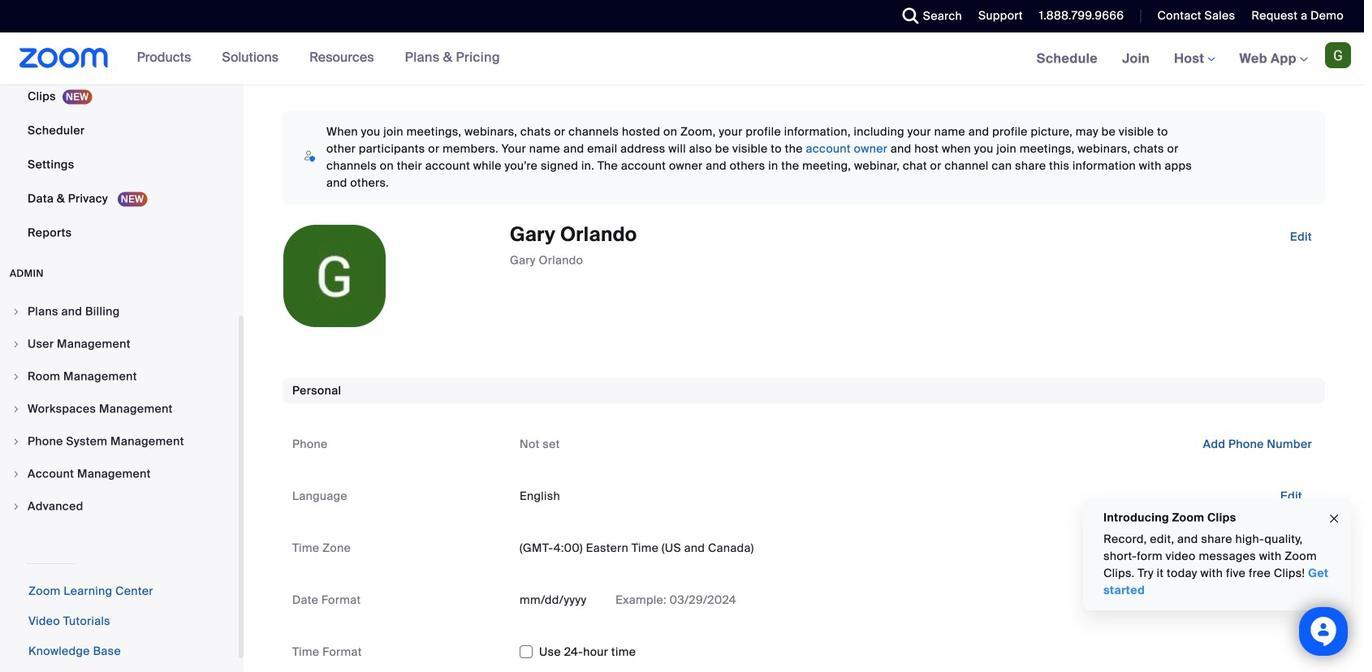 Task type: describe. For each thing, give the bounding box(es) containing it.
right image for 6th menu item from the bottom of the admin menu 'menu'
[[11, 340, 21, 349]]

right image for seventh menu item from the top
[[11, 502, 21, 512]]

side navigation navigation
[[0, 0, 244, 673]]

user photo image
[[283, 225, 386, 327]]

right image for seventh menu item from the bottom
[[11, 307, 21, 317]]

4 menu item from the top
[[0, 394, 239, 425]]

6 menu item from the top
[[0, 459, 239, 490]]

meetings navigation
[[1025, 32, 1365, 86]]

edit user photo image
[[322, 269, 348, 283]]

personal menu menu
[[0, 0, 239, 251]]

right image for 2nd menu item from the bottom of the admin menu 'menu'
[[11, 469, 21, 479]]



Task type: locate. For each thing, give the bounding box(es) containing it.
banner
[[0, 32, 1365, 86]]

profile picture image
[[1326, 42, 1352, 68]]

product information navigation
[[125, 32, 512, 84]]

zoom logo image
[[19, 48, 109, 68]]

3 right image from the top
[[11, 405, 21, 414]]

right image
[[11, 372, 21, 382]]

3 menu item from the top
[[0, 361, 239, 392]]

right image for fifth menu item from the top
[[11, 437, 21, 447]]

2 right image from the top
[[11, 340, 21, 349]]

admin menu menu
[[0, 296, 239, 524]]

5 menu item from the top
[[0, 426, 239, 457]]

close image
[[1328, 510, 1341, 529]]

4 right image from the top
[[11, 437, 21, 447]]

2 menu item from the top
[[0, 329, 239, 360]]

menu item
[[0, 296, 239, 327], [0, 329, 239, 360], [0, 361, 239, 392], [0, 394, 239, 425], [0, 426, 239, 457], [0, 459, 239, 490], [0, 491, 239, 522]]

5 right image from the top
[[11, 469, 21, 479]]

1 right image from the top
[[11, 307, 21, 317]]

6 right image from the top
[[11, 502, 21, 512]]

right image for fourth menu item from the bottom
[[11, 405, 21, 414]]

1 menu item from the top
[[0, 296, 239, 327]]

7 menu item from the top
[[0, 491, 239, 522]]

right image
[[11, 307, 21, 317], [11, 340, 21, 349], [11, 405, 21, 414], [11, 437, 21, 447], [11, 469, 21, 479], [11, 502, 21, 512]]



Task type: vqa. For each thing, say whether or not it's contained in the screenshot.
'Companion,'
no



